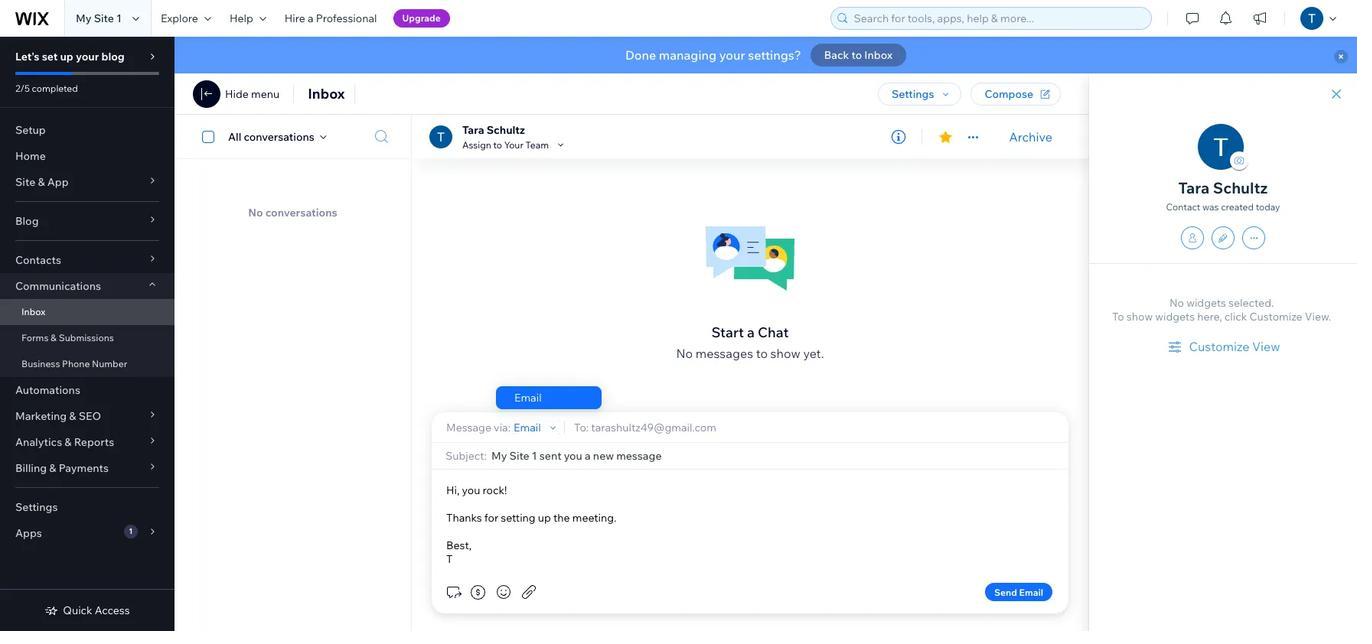 Task type: vqa. For each thing, say whether or not it's contained in the screenshot.
up
yes



Task type: describe. For each thing, give the bounding box(es) containing it.
messages
[[696, 346, 753, 361]]

communications button
[[0, 273, 175, 299]]

1 horizontal spatial tara schultz image
[[1198, 124, 1244, 170]]

assign to your team button
[[462, 138, 567, 152]]

archive link
[[1009, 129, 1052, 144]]

tarashultz49@gmail.com
[[591, 421, 716, 434]]

view.
[[1305, 310, 1331, 324]]

yet.
[[803, 346, 824, 361]]

settings for settings link
[[15, 501, 58, 514]]

menu
[[251, 87, 280, 101]]

inbox inside button
[[864, 48, 893, 62]]

assign
[[462, 139, 491, 151]]

my
[[76, 11, 91, 25]]

emojis image
[[494, 583, 513, 602]]

to: tarashultz49@gmail.com
[[574, 421, 716, 434]]

a for chat
[[747, 323, 755, 341]]

created
[[1221, 201, 1254, 213]]

Type your message. Hit enter to submit. text field
[[444, 482, 1056, 568]]

files image
[[520, 583, 538, 602]]

via:
[[494, 421, 511, 434]]

business
[[21, 358, 60, 370]]

message
[[446, 421, 491, 434]]

start a chat no messages to show yet.
[[676, 323, 824, 361]]

here,
[[1197, 310, 1222, 324]]

back
[[824, 48, 849, 62]]

click
[[1225, 310, 1247, 324]]

app
[[47, 175, 69, 189]]

schultz for tara schultz
[[487, 123, 525, 137]]

conversations for no conversations
[[265, 206, 337, 220]]

seo
[[79, 410, 101, 423]]

customize inside button
[[1189, 339, 1250, 354]]

set
[[42, 50, 58, 64]]

settings?
[[748, 47, 801, 63]]

2/5
[[15, 83, 30, 94]]

start
[[711, 323, 744, 341]]

back to inbox
[[824, 48, 893, 62]]

let's set up your blog
[[15, 50, 125, 64]]

automations
[[15, 383, 80, 397]]

quick access
[[63, 604, 130, 618]]

& for forms
[[51, 332, 57, 344]]

automations link
[[0, 377, 175, 403]]

email button
[[514, 421, 559, 434]]

site & app button
[[0, 169, 175, 195]]

to for done managing your settings?
[[852, 48, 862, 62]]

contacts
[[15, 253, 61, 267]]

hide
[[225, 87, 249, 101]]

no conversations
[[248, 206, 337, 220]]

help
[[230, 11, 253, 25]]

reports
[[74, 436, 114, 449]]

marketing & seo
[[15, 410, 101, 423]]

contact
[[1166, 201, 1201, 213]]

assign to your team
[[462, 139, 549, 151]]

inbox link
[[0, 299, 175, 325]]

2/5 completed
[[15, 83, 78, 94]]

conversations for all conversations
[[244, 130, 314, 144]]

settings link
[[0, 494, 175, 521]]

phone
[[62, 358, 90, 370]]

help button
[[220, 0, 275, 37]]

setup link
[[0, 117, 175, 143]]

email inside button
[[1019, 587, 1043, 598]]

upgrade button
[[393, 9, 450, 28]]

show inside no widgets selected. to show widgets here, click customize view.
[[1127, 310, 1153, 324]]

hire a professional
[[285, 11, 377, 25]]

no for conversations
[[248, 206, 263, 220]]

& for marketing
[[69, 410, 76, 423]]

professional
[[316, 11, 377, 25]]

saved replies image
[[444, 583, 462, 602]]

to
[[1112, 310, 1124, 324]]

send email
[[994, 587, 1043, 598]]

done
[[625, 47, 656, 63]]

billing & payments
[[15, 462, 109, 475]]

send email button
[[985, 583, 1052, 602]]

quick
[[63, 604, 92, 618]]

1 vertical spatial email
[[514, 421, 541, 434]]

schultz for tara schultz contact was created today
[[1213, 178, 1268, 197]]

setup
[[15, 123, 46, 137]]

archive
[[1009, 129, 1052, 144]]

a for professional
[[308, 11, 314, 25]]

quick access button
[[45, 604, 130, 618]]

apps
[[15, 527, 42, 540]]

tara schultz
[[462, 123, 525, 137]]

access
[[95, 604, 130, 618]]

0 vertical spatial 1
[[116, 11, 122, 25]]

billing
[[15, 462, 47, 475]]



Task type: locate. For each thing, give the bounding box(es) containing it.
customize view button
[[1166, 338, 1280, 356]]

to down tara schultz on the top left of page
[[493, 139, 502, 151]]

& for analytics
[[65, 436, 72, 449]]

1 vertical spatial inbox
[[308, 85, 345, 103]]

no inside start a chat no messages to show yet.
[[676, 346, 693, 361]]

& left reports
[[65, 436, 72, 449]]

your right up
[[76, 50, 99, 64]]

settings inside settings link
[[15, 501, 58, 514]]

0 horizontal spatial your
[[76, 50, 99, 64]]

& inside billing & payments popup button
[[49, 462, 56, 475]]

business phone number
[[21, 358, 127, 370]]

1 vertical spatial customize
[[1189, 339, 1250, 354]]

2 vertical spatial to
[[756, 346, 768, 361]]

home link
[[0, 143, 175, 169]]

site down home
[[15, 175, 35, 189]]

& inside site & app dropdown button
[[38, 175, 45, 189]]

selected.
[[1229, 296, 1274, 310]]

upgrade
[[402, 12, 441, 24]]

1 horizontal spatial a
[[747, 323, 755, 341]]

submissions
[[59, 332, 114, 344]]

business phone number link
[[0, 351, 175, 377]]

tara schultz image left assign
[[429, 125, 452, 148]]

customize up view
[[1250, 310, 1302, 324]]

marketing
[[15, 410, 67, 423]]

tara for tara schultz
[[462, 123, 484, 137]]

0 horizontal spatial tara
[[462, 123, 484, 137]]

& right billing
[[49, 462, 56, 475]]

1 horizontal spatial 1
[[129, 527, 133, 537]]

0 vertical spatial conversations
[[244, 130, 314, 144]]

today
[[1256, 201, 1280, 213]]

1 inside sidebar 'element'
[[129, 527, 133, 537]]

to inside button
[[852, 48, 862, 62]]

a inside start a chat no messages to show yet.
[[747, 323, 755, 341]]

no for widgets
[[1170, 296, 1184, 310]]

settings for settings button
[[892, 87, 934, 101]]

show inside start a chat no messages to show yet.
[[770, 346, 801, 361]]

billing & payments button
[[0, 455, 175, 481]]

subject:
[[445, 449, 487, 463]]

0 vertical spatial schultz
[[487, 123, 525, 137]]

team
[[526, 139, 549, 151]]

0 horizontal spatial site
[[15, 175, 35, 189]]

0 vertical spatial tara
[[462, 123, 484, 137]]

tara schultz contact was created today
[[1166, 178, 1280, 213]]

site
[[94, 11, 114, 25], [15, 175, 35, 189]]

to:
[[574, 421, 589, 434]]

explore
[[161, 11, 198, 25]]

0 vertical spatial inbox
[[864, 48, 893, 62]]

customize inside no widgets selected. to show widgets here, click customize view.
[[1250, 310, 1302, 324]]

your inside sidebar 'element'
[[76, 50, 99, 64]]

show right to
[[1127, 310, 1153, 324]]

& for billing
[[49, 462, 56, 475]]

schultz
[[487, 123, 525, 137], [1213, 178, 1268, 197]]

all
[[228, 130, 241, 144]]

0 horizontal spatial show
[[770, 346, 801, 361]]

& left app
[[38, 175, 45, 189]]

0 horizontal spatial 1
[[116, 11, 122, 25]]

0 horizontal spatial a
[[308, 11, 314, 25]]

no widgets selected. to show widgets here, click customize view.
[[1112, 296, 1331, 324]]

1 horizontal spatial no
[[676, 346, 693, 361]]

0 vertical spatial customize
[[1250, 310, 1302, 324]]

your
[[719, 47, 745, 63], [76, 50, 99, 64]]

forms & submissions link
[[0, 325, 175, 351]]

email right 'via:'
[[514, 421, 541, 434]]

blog
[[101, 50, 125, 64]]

2 horizontal spatial to
[[852, 48, 862, 62]]

tara schultz image
[[1198, 124, 1244, 170], [429, 125, 452, 148]]

tara up assign
[[462, 123, 484, 137]]

2 vertical spatial inbox
[[21, 306, 45, 318]]

to
[[852, 48, 862, 62], [493, 139, 502, 151], [756, 346, 768, 361]]

contacts button
[[0, 247, 175, 273]]

& left seo
[[69, 410, 76, 423]]

0 horizontal spatial no
[[248, 206, 263, 220]]

message via:
[[446, 421, 511, 434]]

schultz up assign to your team
[[487, 123, 525, 137]]

a
[[308, 11, 314, 25], [747, 323, 755, 341]]

widgets left here,
[[1155, 310, 1195, 324]]

customize view
[[1189, 339, 1280, 354]]

compose
[[985, 87, 1033, 101]]

settings down back to inbox
[[892, 87, 934, 101]]

0 horizontal spatial tara schultz image
[[429, 125, 452, 148]]

1 vertical spatial to
[[493, 139, 502, 151]]

inbox
[[864, 48, 893, 62], [308, 85, 345, 103], [21, 306, 45, 318]]

analytics & reports
[[15, 436, 114, 449]]

0 vertical spatial email
[[514, 391, 542, 405]]

1 vertical spatial schultz
[[1213, 178, 1268, 197]]

sidebar element
[[0, 37, 175, 631]]

0 horizontal spatial schultz
[[487, 123, 525, 137]]

up
[[60, 50, 73, 64]]

1 horizontal spatial your
[[719, 47, 745, 63]]

back to inbox button
[[810, 44, 906, 67]]

1 vertical spatial no
[[1170, 296, 1184, 310]]

inbox up forms
[[21, 306, 45, 318]]

1 horizontal spatial show
[[1127, 310, 1153, 324]]

0 vertical spatial show
[[1127, 310, 1153, 324]]

view
[[1252, 339, 1280, 354]]

site & app
[[15, 175, 69, 189]]

tara schultz image up tara schultz contact was created today
[[1198, 124, 1244, 170]]

site right my
[[94, 11, 114, 25]]

1 horizontal spatial inbox
[[308, 85, 345, 103]]

blog
[[15, 214, 39, 228]]

email
[[514, 391, 542, 405], [514, 421, 541, 434], [1019, 587, 1043, 598]]

communications
[[15, 279, 101, 293]]

0 vertical spatial no
[[248, 206, 263, 220]]

1 horizontal spatial site
[[94, 11, 114, 25]]

completed
[[32, 83, 78, 94]]

inbox right menu
[[308, 85, 345, 103]]

all conversations
[[228, 130, 314, 144]]

2 vertical spatial email
[[1019, 587, 1043, 598]]

your inside 'alert'
[[719, 47, 745, 63]]

to for tara schultz
[[493, 139, 502, 151]]

to down chat
[[756, 346, 768, 361]]

2 horizontal spatial inbox
[[864, 48, 893, 62]]

widgets left selected.
[[1187, 296, 1226, 310]]

1
[[116, 11, 122, 25], [129, 527, 133, 537]]

settings inside settings button
[[892, 87, 934, 101]]

& inside forms & submissions link
[[51, 332, 57, 344]]

0 horizontal spatial settings
[[15, 501, 58, 514]]

no
[[248, 206, 263, 220], [1170, 296, 1184, 310], [676, 346, 693, 361]]

tara inside tara schultz contact was created today
[[1178, 178, 1210, 197]]

settings up the "apps"
[[15, 501, 58, 514]]

0 vertical spatial a
[[308, 11, 314, 25]]

1 vertical spatial a
[[747, 323, 755, 341]]

1 horizontal spatial schultz
[[1213, 178, 1268, 197]]

analytics
[[15, 436, 62, 449]]

a right the hire
[[308, 11, 314, 25]]

to inside button
[[493, 139, 502, 151]]

2 vertical spatial no
[[676, 346, 693, 361]]

done managing your settings? alert
[[175, 37, 1357, 73]]

show
[[1127, 310, 1153, 324], [770, 346, 801, 361]]

1 vertical spatial conversations
[[265, 206, 337, 220]]

payments
[[59, 462, 109, 475]]

no inside no widgets selected. to show widgets here, click customize view.
[[1170, 296, 1184, 310]]

email right send
[[1019, 587, 1043, 598]]

None field
[[491, 449, 1056, 463]]

None checkbox
[[194, 127, 228, 146]]

blog button
[[0, 208, 175, 234]]

inbox inside sidebar 'element'
[[21, 306, 45, 318]]

schultz up created
[[1213, 178, 1268, 197]]

send
[[994, 587, 1017, 598]]

0 vertical spatial to
[[852, 48, 862, 62]]

was
[[1203, 201, 1219, 213]]

forms
[[21, 332, 49, 344]]

home
[[15, 149, 46, 163]]

& right forms
[[51, 332, 57, 344]]

2 horizontal spatial no
[[1170, 296, 1184, 310]]

tara for tara schultz contact was created today
[[1178, 178, 1210, 197]]

1 right my
[[116, 11, 122, 25]]

0 horizontal spatial inbox
[[21, 306, 45, 318]]

0 vertical spatial site
[[94, 11, 114, 25]]

done managing your settings?
[[625, 47, 801, 63]]

1 vertical spatial settings
[[15, 501, 58, 514]]

1 horizontal spatial to
[[756, 346, 768, 361]]

customize down here,
[[1189, 339, 1250, 354]]

settings
[[892, 87, 934, 101], [15, 501, 58, 514]]

0 vertical spatial settings
[[892, 87, 934, 101]]

hire
[[285, 11, 305, 25]]

site inside dropdown button
[[15, 175, 35, 189]]

show down chat
[[770, 346, 801, 361]]

schultz inside tara schultz contact was created today
[[1213, 178, 1268, 197]]

tara
[[462, 123, 484, 137], [1178, 178, 1210, 197]]

to right back
[[852, 48, 862, 62]]

Search for tools, apps, help & more... field
[[849, 8, 1147, 29]]

your left settings?
[[719, 47, 745, 63]]

settings button
[[878, 83, 962, 106]]

hide menu
[[225, 87, 280, 101]]

let's
[[15, 50, 39, 64]]

1 vertical spatial show
[[770, 346, 801, 361]]

1 vertical spatial 1
[[129, 527, 133, 537]]

marketing & seo button
[[0, 403, 175, 429]]

& inside marketing & seo dropdown button
[[69, 410, 76, 423]]

hide menu button
[[193, 80, 280, 108], [225, 87, 280, 101]]

1 horizontal spatial tara
[[1178, 178, 1210, 197]]

forms & submissions
[[21, 332, 114, 344]]

hire a professional link
[[275, 0, 386, 37]]

inbox right back
[[864, 48, 893, 62]]

to inside start a chat no messages to show yet.
[[756, 346, 768, 361]]

1 vertical spatial tara
[[1178, 178, 1210, 197]]

& for site
[[38, 175, 45, 189]]

chat
[[758, 323, 789, 341]]

& inside 'analytics & reports' popup button
[[65, 436, 72, 449]]

1 horizontal spatial settings
[[892, 87, 934, 101]]

0 horizontal spatial to
[[493, 139, 502, 151]]

email up email button
[[514, 391, 542, 405]]

1 down settings link
[[129, 527, 133, 537]]

1 vertical spatial site
[[15, 175, 35, 189]]

conversations
[[244, 130, 314, 144], [265, 206, 337, 220]]

tara up contact
[[1178, 178, 1210, 197]]

compose button
[[971, 83, 1061, 106]]

analytics & reports button
[[0, 429, 175, 455]]

a left chat
[[747, 323, 755, 341]]



